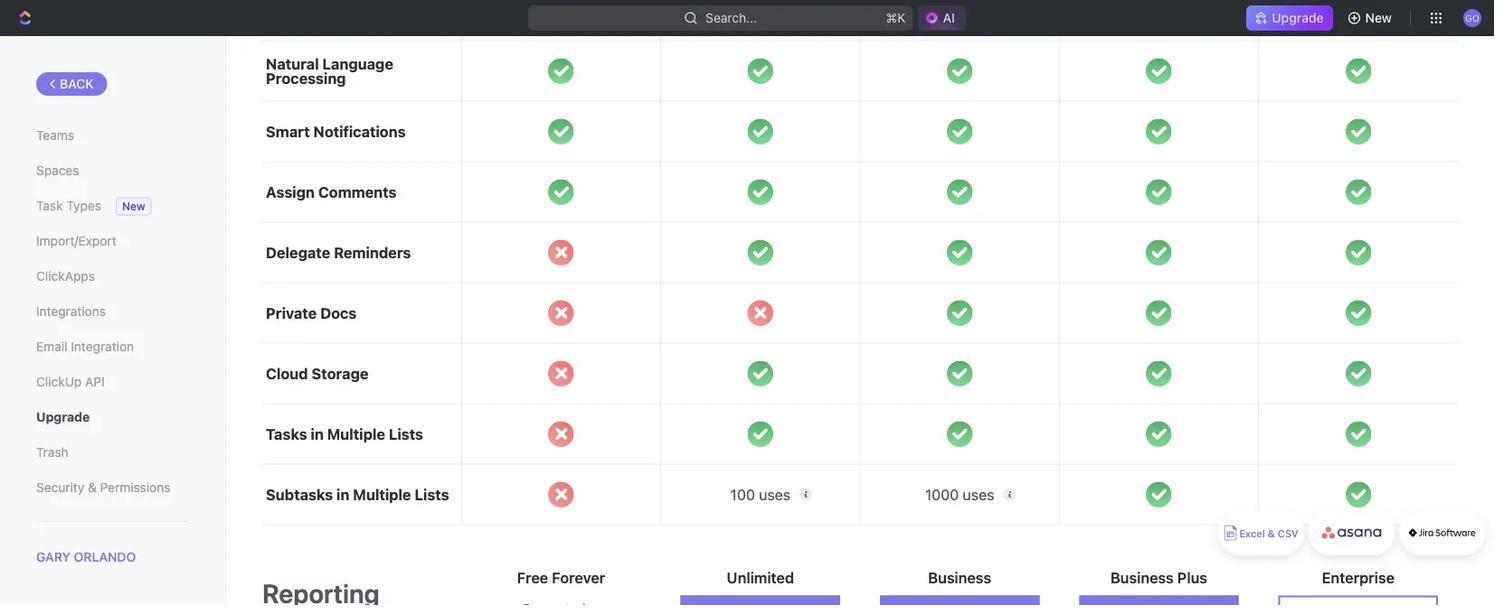 Task type: vqa. For each thing, say whether or not it's contained in the screenshot.
cell
no



Task type: locate. For each thing, give the bounding box(es) containing it.
new
[[1365, 10, 1392, 25], [122, 200, 145, 213]]

business down 1000 uses
[[928, 569, 991, 587]]

0 horizontal spatial business
[[928, 569, 991, 587]]

0 horizontal spatial &
[[88, 481, 97, 496]]

0 vertical spatial upgrade link
[[1247, 5, 1333, 31]]

tasks in multiple lists
[[266, 426, 423, 443]]

upgrade link left 'new' button
[[1247, 5, 1333, 31]]

assign comments
[[266, 183, 397, 201]]

3 close image from the top
[[548, 482, 574, 508]]

business
[[928, 569, 991, 587], [1111, 569, 1174, 587]]

cloud
[[266, 365, 308, 383]]

close image for private docs
[[548, 301, 574, 326]]

in for subtasks
[[336, 486, 349, 504]]

1 vertical spatial multiple
[[353, 486, 411, 504]]

close image for tasks in multiple lists
[[548, 422, 574, 448]]

2 business from the left
[[1111, 569, 1174, 587]]

1 vertical spatial close image
[[548, 301, 574, 326]]

business for business
[[928, 569, 991, 587]]

0 horizontal spatial upgrade link
[[36, 402, 189, 433]]

1 horizontal spatial &
[[1268, 529, 1275, 540]]

1 vertical spatial lists
[[415, 486, 449, 504]]

multiple for subtasks
[[353, 486, 411, 504]]

gary orlando
[[36, 550, 136, 565]]

import/export link
[[36, 226, 189, 257]]

1 vertical spatial in
[[336, 486, 349, 504]]

clickapps
[[36, 269, 95, 284]]

1 horizontal spatial upgrade link
[[1247, 5, 1333, 31]]

multiple up subtasks in multiple lists
[[327, 426, 385, 443]]

natural language processing
[[266, 55, 393, 87]]

clickup api
[[36, 375, 105, 390]]

0 vertical spatial upgrade
[[1272, 10, 1324, 25]]

&
[[88, 481, 97, 496], [1268, 529, 1275, 540]]

in for tasks
[[311, 426, 324, 443]]

teams link
[[36, 120, 189, 151]]

multiple down tasks in multiple lists
[[353, 486, 411, 504]]

task types
[[36, 199, 101, 213]]

private
[[266, 305, 317, 322]]

trash
[[36, 445, 68, 460]]

1000
[[925, 486, 959, 504]]

1 horizontal spatial uses
[[963, 486, 994, 504]]

close image for delegate reminders
[[548, 240, 574, 266]]

1 horizontal spatial in
[[336, 486, 349, 504]]

& right security
[[88, 481, 97, 496]]

in right tasks
[[311, 426, 324, 443]]

0 vertical spatial multiple
[[327, 426, 385, 443]]

0 vertical spatial new
[[1365, 10, 1392, 25]]

notifications
[[313, 123, 406, 140]]

uses
[[759, 486, 791, 504], [963, 486, 994, 504]]

1 vertical spatial new
[[122, 200, 145, 213]]

excel & csv
[[1239, 529, 1298, 540]]

2 uses from the left
[[963, 486, 994, 504]]

0 vertical spatial &
[[88, 481, 97, 496]]

business plus
[[1111, 569, 1207, 587]]

0 vertical spatial close image
[[548, 240, 574, 266]]

assign
[[266, 183, 315, 201]]

1 vertical spatial &
[[1268, 529, 1275, 540]]

delegate
[[266, 244, 330, 262]]

subtasks
[[266, 486, 333, 504]]

& for excel
[[1268, 529, 1275, 540]]

0 vertical spatial lists
[[389, 426, 423, 443]]

language
[[322, 55, 393, 72]]

& left csv
[[1268, 529, 1275, 540]]

go button
[[1458, 4, 1487, 33]]

plus
[[1177, 569, 1207, 587]]

multiple
[[327, 426, 385, 443], [353, 486, 411, 504]]

2 vertical spatial close image
[[548, 482, 574, 508]]

clickapps link
[[36, 261, 189, 292]]

0 horizontal spatial upgrade
[[36, 410, 90, 425]]

upgrade link up trash link
[[36, 402, 189, 433]]

1 close image from the top
[[548, 240, 574, 266]]

security & permissions
[[36, 481, 170, 496]]

lists for subtasks in multiple lists
[[415, 486, 449, 504]]

uses for 100 uses
[[759, 486, 791, 504]]

business left plus
[[1111, 569, 1174, 587]]

upgrade
[[1272, 10, 1324, 25], [36, 410, 90, 425]]

spaces
[[36, 163, 79, 178]]

subtasks in multiple lists
[[266, 486, 449, 504]]

2 vertical spatial close image
[[548, 422, 574, 448]]

in right subtasks on the bottom of the page
[[336, 486, 349, 504]]

1 vertical spatial upgrade link
[[36, 402, 189, 433]]

in
[[311, 426, 324, 443], [336, 486, 349, 504]]

delegate reminders
[[266, 244, 411, 262]]

business for business plus
[[1111, 569, 1174, 587]]

upgrade left 'new' button
[[1272, 10, 1324, 25]]

close image
[[548, 240, 574, 266], [548, 301, 574, 326], [548, 482, 574, 508]]

uses right 1000
[[963, 486, 994, 504]]

tasks
[[266, 426, 307, 443]]

0 horizontal spatial in
[[311, 426, 324, 443]]

1 uses from the left
[[759, 486, 791, 504]]

1 horizontal spatial new
[[1365, 10, 1392, 25]]

comments
[[318, 183, 397, 201]]

csv
[[1278, 529, 1298, 540]]

1 vertical spatial close image
[[548, 361, 574, 387]]

0 vertical spatial in
[[311, 426, 324, 443]]

lists
[[389, 426, 423, 443], [415, 486, 449, 504]]

upgrade link
[[1247, 5, 1333, 31], [36, 402, 189, 433]]

back
[[60, 76, 94, 91]]

check image
[[548, 58, 574, 84], [748, 58, 773, 84], [1146, 58, 1172, 84], [548, 119, 574, 145], [548, 179, 574, 205], [1346, 179, 1371, 205], [748, 240, 773, 266], [947, 240, 973, 266], [1346, 240, 1371, 266], [1146, 361, 1172, 387], [1146, 422, 1172, 448], [1346, 482, 1371, 508]]

upgrade down clickup
[[36, 410, 90, 425]]

1 horizontal spatial business
[[1111, 569, 1174, 587]]

check image
[[947, 58, 973, 84], [1346, 58, 1371, 84], [748, 119, 773, 145], [947, 119, 973, 145], [1146, 119, 1172, 145], [1346, 119, 1371, 145], [748, 179, 773, 205], [947, 179, 973, 205], [1146, 179, 1172, 205], [1146, 240, 1172, 266], [947, 301, 973, 326], [1146, 301, 1172, 326], [1346, 301, 1371, 326], [748, 361, 773, 387], [947, 361, 973, 387], [1346, 361, 1371, 387], [748, 422, 773, 448], [947, 422, 973, 448], [1346, 422, 1371, 448], [1146, 482, 1172, 508]]

free forever
[[517, 569, 605, 587]]

2 close image from the top
[[548, 301, 574, 326]]

trash link
[[36, 438, 189, 468]]

uses right 100
[[759, 486, 791, 504]]

integrations link
[[36, 297, 189, 327]]

close image
[[748, 301, 773, 326], [548, 361, 574, 387], [548, 422, 574, 448]]

integrations
[[36, 304, 106, 319]]

1 business from the left
[[928, 569, 991, 587]]

task
[[36, 199, 63, 213]]

free
[[517, 569, 548, 587]]

0 horizontal spatial uses
[[759, 486, 791, 504]]



Task type: describe. For each thing, give the bounding box(es) containing it.
back link
[[36, 72, 107, 96]]

permissions
[[100, 481, 170, 496]]

0 horizontal spatial new
[[122, 200, 145, 213]]

new inside button
[[1365, 10, 1392, 25]]

spaces link
[[36, 156, 189, 186]]

excel & csv link
[[1218, 511, 1304, 556]]

orlando
[[74, 550, 136, 565]]

email integration
[[36, 340, 134, 355]]

close image for subtasks in multiple lists
[[548, 482, 574, 508]]

0 vertical spatial close image
[[748, 301, 773, 326]]

security
[[36, 481, 84, 496]]

email
[[36, 340, 67, 355]]

1000 uses
[[925, 486, 994, 504]]

forever
[[552, 569, 605, 587]]

100
[[730, 486, 755, 504]]

go
[[1465, 12, 1479, 23]]

smart
[[266, 123, 310, 140]]

natural
[[266, 55, 319, 72]]

1 horizontal spatial upgrade
[[1272, 10, 1324, 25]]

private docs
[[266, 305, 357, 322]]

ai
[[943, 10, 955, 25]]

integration
[[71, 340, 134, 355]]

& for security
[[88, 481, 97, 496]]

api
[[85, 375, 105, 390]]

smart notifications
[[266, 123, 406, 140]]

uses for 1000 uses
[[963, 486, 994, 504]]

teams
[[36, 128, 74, 143]]

search...
[[706, 10, 757, 25]]

reminders
[[334, 244, 411, 262]]

100 uses
[[730, 486, 791, 504]]

⌘k
[[886, 10, 906, 25]]

types
[[66, 199, 101, 213]]

clickup
[[36, 375, 82, 390]]

clickup api link
[[36, 367, 189, 398]]

import/export
[[36, 234, 116, 249]]

security & permissions link
[[36, 473, 189, 504]]

gary
[[36, 550, 71, 565]]

unlimited
[[727, 569, 794, 587]]

email integration link
[[36, 332, 189, 363]]

processing
[[266, 70, 346, 87]]

multiple for tasks
[[327, 426, 385, 443]]

storage
[[312, 365, 368, 383]]

ai button
[[918, 5, 966, 31]]

enterprise
[[1322, 569, 1395, 587]]

lists for tasks in multiple lists
[[389, 426, 423, 443]]

docs
[[320, 305, 357, 322]]

new button
[[1340, 4, 1403, 33]]

excel
[[1239, 529, 1265, 540]]

close image for cloud storage
[[548, 361, 574, 387]]

cloud storage
[[266, 365, 368, 383]]

1 vertical spatial upgrade
[[36, 410, 90, 425]]



